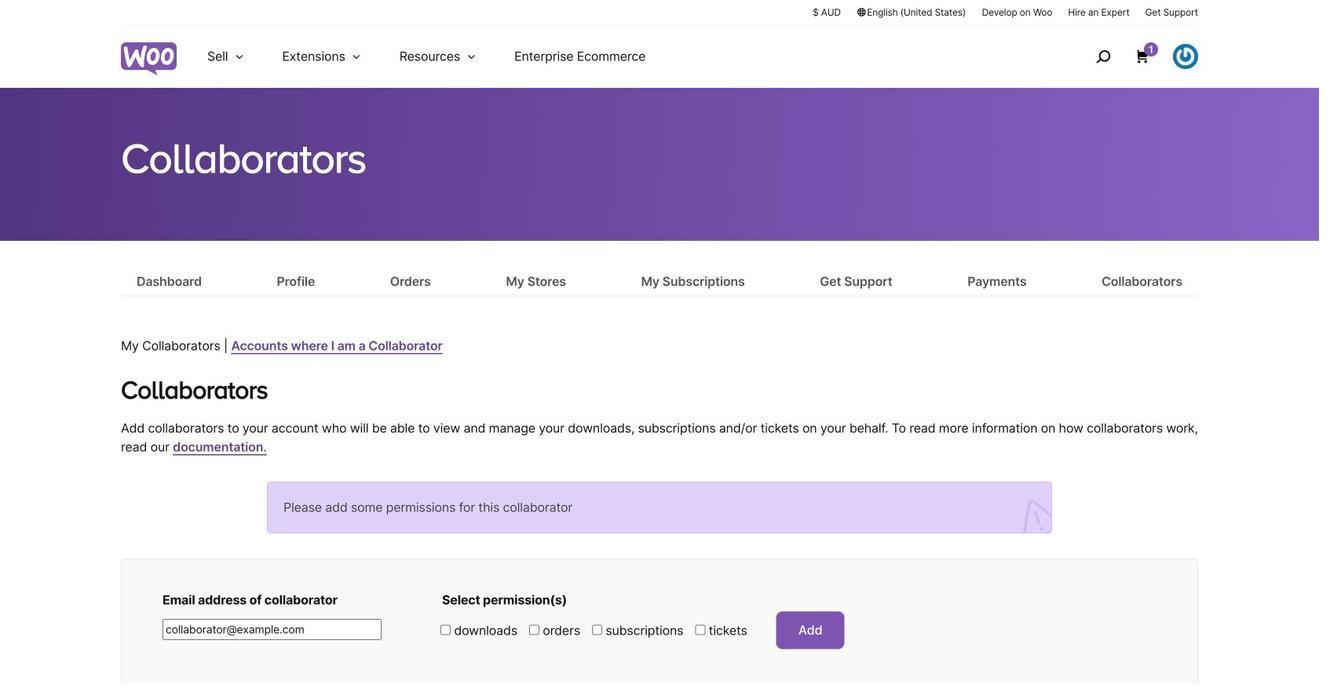 Task type: vqa. For each thing, say whether or not it's contained in the screenshot.
Gallery Image: WooPayments: Simplify your payments
no



Task type: describe. For each thing, give the bounding box(es) containing it.
service navigation menu element
[[1063, 31, 1198, 82]]



Task type: locate. For each thing, give the bounding box(es) containing it.
None checkbox
[[441, 626, 451, 636], [592, 626, 602, 636], [441, 626, 451, 636], [592, 626, 602, 636]]

search image
[[1091, 44, 1116, 69]]

open account menu image
[[1173, 44, 1198, 69]]

None checkbox
[[529, 626, 539, 636], [695, 626, 706, 636], [529, 626, 539, 636], [695, 626, 706, 636]]



